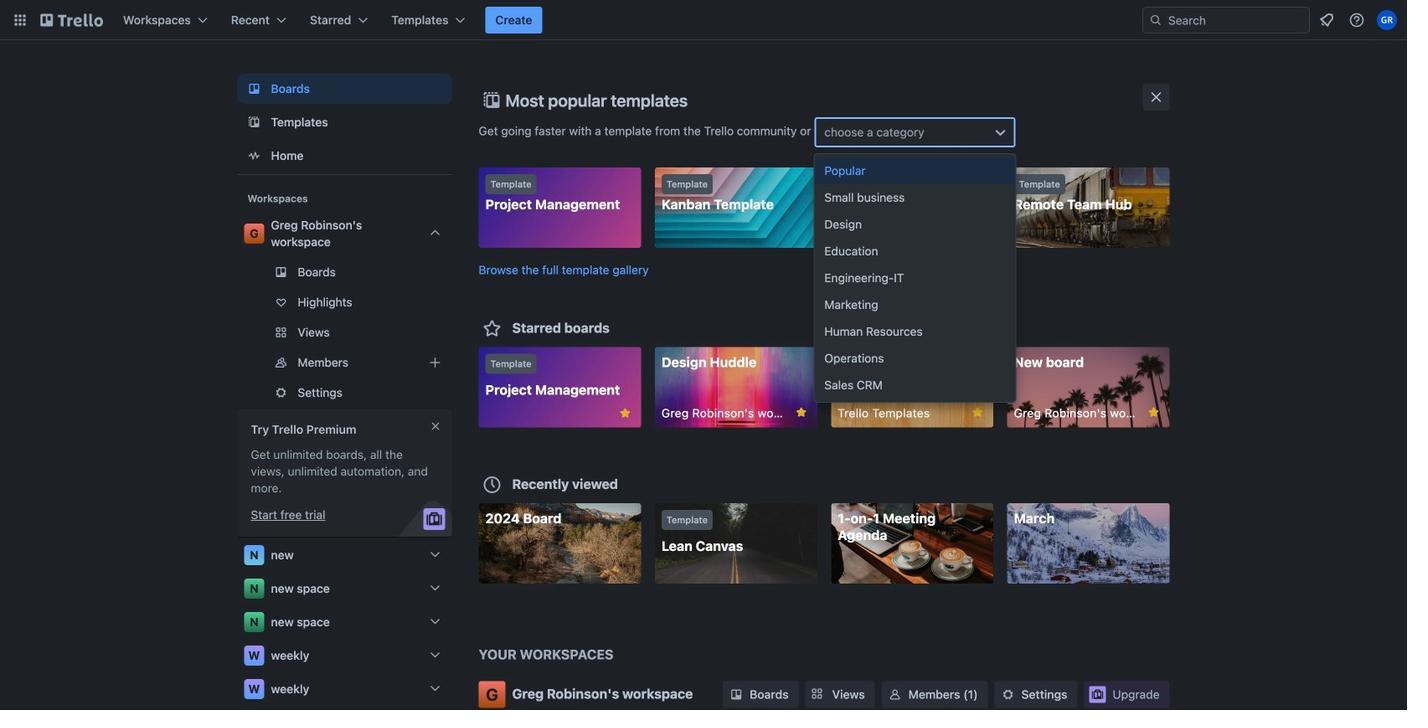 Task type: describe. For each thing, give the bounding box(es) containing it.
2 sm image from the left
[[887, 687, 904, 703]]

home image
[[244, 146, 264, 166]]

0 notifications image
[[1317, 10, 1337, 30]]

open information menu image
[[1349, 12, 1366, 28]]

primary element
[[0, 0, 1408, 40]]

click to unstar this board. it will be removed from your starred list. image
[[794, 405, 809, 420]]

board image
[[244, 79, 264, 99]]



Task type: vqa. For each thing, say whether or not it's contained in the screenshot.
board icon
yes



Task type: locate. For each thing, give the bounding box(es) containing it.
search image
[[1150, 13, 1163, 27]]

1 horizontal spatial sm image
[[887, 687, 904, 703]]

click to unstar this board. it will be removed from your starred list. image
[[970, 405, 986, 420], [618, 406, 633, 421]]

0 horizontal spatial click to unstar this board. it will be removed from your starred list. image
[[618, 406, 633, 421]]

back to home image
[[40, 7, 103, 34]]

Search field
[[1163, 8, 1310, 32]]

greg robinson (gregrobinson96) image
[[1378, 10, 1398, 30]]

0 horizontal spatial sm image
[[728, 687, 745, 703]]

1 sm image from the left
[[728, 687, 745, 703]]

add image
[[425, 353, 445, 373]]

2 horizontal spatial sm image
[[1000, 687, 1017, 703]]

sm image
[[728, 687, 745, 703], [887, 687, 904, 703], [1000, 687, 1017, 703]]

3 sm image from the left
[[1000, 687, 1017, 703]]

template board image
[[244, 112, 264, 132]]

1 horizontal spatial click to unstar this board. it will be removed from your starred list. image
[[970, 405, 986, 420]]



